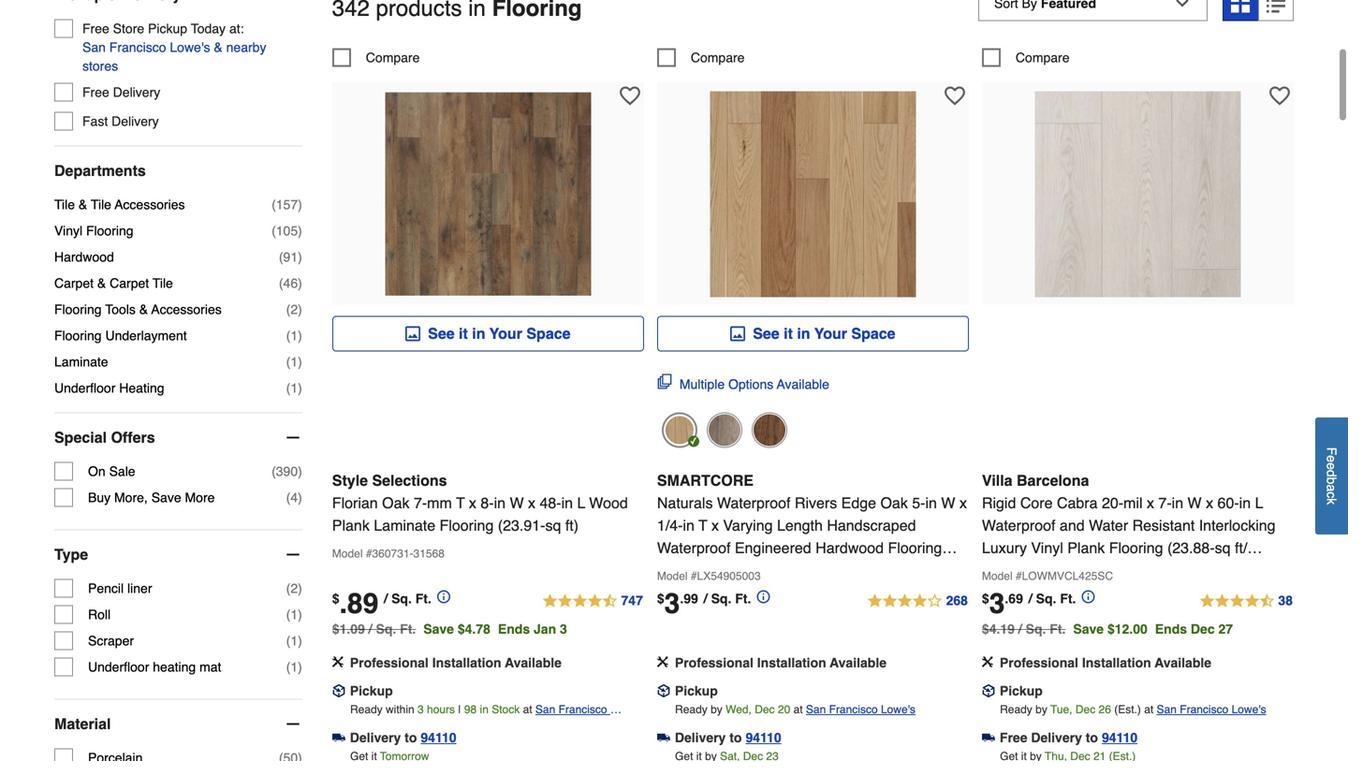 Task type: describe. For each thing, give the bounding box(es) containing it.
2 horizontal spatial dec
[[1191, 622, 1215, 637]]

1 professional from the left
[[350, 655, 429, 670]]

underfloor heating mat
[[88, 660, 221, 675]]

your for smartcore naturals waterproof rivers edge oak 5-in w x 1/4-in t x varying length handscraped waterproof engineered hardwood flooring (20.01-sq ft) image
[[815, 325, 848, 342]]

# inside villa barcelona rigid core cabra 20-mil x 7-in w x 60-in l waterproof and water resistant interlocking luxury vinyl plank flooring (23.88-sq ft/ carton) model # lowmvcl425sc
[[1016, 570, 1022, 583]]

( for underfloor heating
[[286, 381, 291, 396]]

2 e from the top
[[1325, 463, 1340, 470]]

multiple
[[680, 377, 725, 392]]

within
[[386, 703, 415, 716]]

w for luxury
[[1188, 494, 1202, 512]]

available for first assembly image from right
[[1155, 655, 1212, 670]]

hardwood inside smartcore naturals waterproof rivers edge oak 5-in w x 1/4-in t x varying length handscraped waterproof engineered hardwood flooring (20.01-sq ft) model # lx54905003
[[816, 539, 884, 557]]

38 button
[[1199, 590, 1294, 613]]

48-
[[540, 494, 562, 512]]

buy
[[88, 490, 111, 505]]

more,
[[114, 490, 148, 505]]

ft. for $1.09 / sq. ft. save $4.78 ends jan 3
[[400, 622, 416, 637]]

1 heart outline image from the left
[[620, 86, 640, 106]]

) for underfloor heating mat
[[298, 660, 302, 675]]

style
[[332, 472, 368, 489]]

2 assembly image from the left
[[982, 656, 994, 668]]

f e e d b a c k
[[1325, 447, 1340, 505]]

flooring left 'tools'
[[54, 302, 102, 317]]

mat
[[200, 660, 221, 675]]

on
[[88, 464, 106, 479]]

lx54905003
[[697, 570, 761, 583]]

2 vertical spatial waterproof
[[657, 539, 731, 557]]

f
[[1325, 447, 1340, 455]]

.99
[[680, 591, 699, 606]]

delivery for fast delivery
[[112, 114, 159, 129]]

$4.19 / sq. ft. save $12.00 ends dec 27
[[982, 622, 1234, 637]]

$ for $4.19 / sq. ft. save $12.00 ends dec 27
[[982, 591, 990, 606]]

3 at from the left
[[1145, 703, 1154, 716]]

tile & tile accessories
[[54, 197, 185, 212]]

pickup image for free
[[982, 685, 996, 698]]

actual price $3.99 element
[[657, 588, 770, 620]]

available for second assembly image from the right
[[830, 655, 887, 670]]

0 horizontal spatial vinyl
[[54, 223, 83, 238]]

3 up '$4.19'
[[990, 588, 1005, 620]]

) for roll
[[298, 607, 302, 622]]

savings save $4.78 element
[[424, 622, 575, 637]]

x right mil
[[1147, 494, 1155, 512]]

buy more, save more
[[88, 490, 215, 505]]

) for on sale
[[298, 464, 302, 479]]

4.5 stars image for 3
[[1199, 590, 1294, 613]]

27
[[1219, 622, 1234, 637]]

pencil
[[88, 581, 124, 596]]

it for style selections florian oak 7-mm t x 8-in w x 48-in l wood plank laminate flooring (23.91-sq ft) image photos
[[459, 325, 468, 342]]

3 professional from the left
[[1000, 655, 1079, 670]]

stock
[[492, 703, 520, 716]]

1 horizontal spatial tile
[[91, 197, 111, 212]]

2 for pencil liner
[[291, 581, 298, 596]]

space for style selections florian oak 7-mm t x 8-in w x 48-in l wood plank laminate flooring (23.91-sq ft) image
[[527, 325, 571, 342]]

$4.78
[[458, 622, 491, 637]]

material
[[54, 716, 111, 733]]

4 stars image
[[867, 590, 969, 613]]

( 105 )
[[272, 223, 302, 238]]

0 vertical spatial hardwood
[[54, 250, 114, 265]]

( for underfloor heating mat
[[286, 660, 291, 675]]

free delivery
[[82, 85, 160, 100]]

( 1 ) for underfloor heating
[[286, 381, 302, 396]]

0 horizontal spatial tile
[[54, 197, 75, 212]]

747 button
[[542, 590, 644, 613]]

professional installation available for second assembly image from the right
[[675, 655, 887, 670]]

space for smartcore naturals waterproof rivers edge oak 5-in w x 1/4-in t x varying length handscraped waterproof engineered hardwood flooring (20.01-sq ft) image
[[852, 325, 896, 342]]

2 heart outline image from the left
[[1270, 86, 1291, 106]]

/ for .69 / sq. ft.
[[1029, 591, 1033, 606]]

( 157 )
[[272, 197, 302, 212]]

laminate inside style selections florian oak 7-mm t x 8-in w x 48-in l wood plank laminate flooring (23.91-sq ft)
[[374, 517, 436, 534]]

60-
[[1218, 494, 1240, 512]]

( 91 )
[[279, 250, 302, 265]]

1 carpet from the left
[[54, 276, 94, 291]]

ft) inside smartcore naturals waterproof rivers edge oak 5-in w x 1/4-in t x varying length handscraped waterproof engineered hardwood flooring (20.01-sq ft) model # lx54905003
[[725, 562, 738, 579]]

special offers button
[[54, 414, 302, 462]]

ends for 3
[[1156, 622, 1188, 637]]

see it in your space for style selections florian oak 7-mm t x 8-in w x 48-in l wood plank laminate flooring (23.91-sq ft) image photos
[[428, 325, 571, 342]]

38
[[1279, 593, 1293, 608]]

sq. for $4.19 / sq. ft. save $12.00 ends dec 27
[[1026, 622, 1047, 637]]

3 down (20.01-
[[665, 588, 680, 620]]

360731-
[[372, 547, 414, 560]]

rigid
[[982, 494, 1017, 512]]

savings save $12.00 element
[[1074, 622, 1241, 637]]

roll
[[88, 607, 111, 622]]

photos image for smartcore naturals waterproof rivers edge oak 5-in w x 1/4-in t x varying length handscraped waterproof engineered hardwood flooring (20.01-sq ft) image
[[731, 326, 746, 341]]

barcelona
[[1017, 472, 1090, 489]]

1 for underfloor heating mat
[[291, 660, 298, 675]]

94110 button for 20
[[746, 729, 782, 747]]

see for photos corresponding to smartcore naturals waterproof rivers edge oak 5-in w x 1/4-in t x varying length handscraped waterproof engineered hardwood flooring (20.01-sq ft) image
[[753, 325, 780, 342]]

/ sq. ft.
[[384, 591, 432, 606]]

( 1 ) for flooring underlayment
[[286, 328, 302, 343]]

san inside san francisco lowe's & nearby stores
[[82, 40, 106, 55]]

ft. for .69 / sq. ft.
[[1061, 591, 1077, 606]]

see it in your space link for smartcore naturals waterproof rivers edge oak 5-in w x 1/4-in t x varying length handscraped waterproof engineered hardwood flooring (20.01-sq ft) image
[[657, 316, 969, 352]]

style selections florian oak 7-mm t x 8-in w x 48-in l wood plank laminate flooring (23.91-sq ft)
[[332, 472, 628, 534]]

268
[[947, 593, 968, 608]]

1 e from the top
[[1325, 455, 1340, 463]]

94110 button for 26
[[1102, 729, 1138, 747]]

francisco right (est.)
[[1180, 703, 1229, 716]]

( 1 ) for underfloor heating mat
[[286, 660, 302, 675]]

edge
[[842, 494, 877, 512]]

( for tile & tile accessories
[[272, 197, 276, 212]]

grid view image
[[1232, 0, 1250, 13]]

san inside ready within 3 hours | 98 in stock at san francisco lowe's
[[536, 703, 556, 716]]

1000766734 element
[[332, 48, 420, 67]]

sq. for .69 / sq. ft.
[[1037, 591, 1057, 606]]

on sale
[[88, 464, 135, 479]]

3 right jan
[[560, 622, 567, 637]]

94110 for dec
[[746, 730, 782, 745]]

mm
[[427, 494, 452, 512]]

at:
[[229, 21, 244, 36]]

departments element
[[54, 162, 302, 180]]

florian
[[332, 494, 378, 512]]

see it in your space button for smartcore naturals waterproof rivers edge oak 5-in w x 1/4-in t x varying length handscraped waterproof engineered hardwood flooring (20.01-sq ft) image
[[657, 316, 969, 352]]

( 1 ) for roll
[[286, 607, 302, 622]]

/ for $4.19 / sq. ft. save $12.00 ends dec 27
[[1019, 622, 1023, 637]]

assembly image
[[332, 656, 344, 668]]

cliffside oak image
[[707, 412, 743, 448]]

villa
[[982, 472, 1013, 489]]

l for 60-
[[1256, 494, 1264, 512]]

wood
[[589, 494, 628, 512]]

2 professional from the left
[[675, 655, 754, 670]]

( for scraper
[[286, 634, 291, 649]]

94110 button for |
[[421, 729, 457, 747]]

1 for scraper
[[291, 634, 298, 649]]

see it in your space button for style selections florian oak 7-mm t x 8-in w x 48-in l wood plank laminate flooring (23.91-sq ft) image
[[332, 316, 644, 352]]

it for photos corresponding to smartcore naturals waterproof rivers edge oak 5-in w x 1/4-in t x varying length handscraped waterproof engineered hardwood flooring (20.01-sq ft) image
[[784, 325, 793, 342]]

ft) inside style selections florian oak 7-mm t x 8-in w x 48-in l wood plank laminate flooring (23.91-sq ft)
[[566, 517, 579, 534]]

model inside smartcore naturals waterproof rivers edge oak 5-in w x 1/4-in t x varying length handscraped waterproof engineered hardwood flooring (20.01-sq ft) model # lx54905003
[[657, 570, 688, 583]]

by for to
[[711, 703, 723, 716]]

installation for assembly icon at bottom
[[432, 655, 502, 670]]

flooring inside villa barcelona rigid core cabra 20-mil x 7-in w x 60-in l waterproof and water resistant interlocking luxury vinyl plank flooring (23.88-sq ft/ carton) model # lowmvcl425sc
[[1110, 539, 1164, 557]]

$12.00
[[1108, 622, 1148, 637]]

model # 360731-31568
[[332, 547, 445, 560]]

$ inside the actual price $3.99 element
[[657, 591, 665, 606]]

) for vinyl flooring
[[298, 223, 302, 238]]

$1.09 / sq. ft. save $4.78 ends jan 3
[[332, 622, 567, 637]]

villa barcelona rigid core cabra 20-mil x 7-in w x 60-in l waterproof and water resistant interlocking luxury vinyl plank flooring (23.88-sq ft/ carton) model # lowmvcl425sc
[[982, 472, 1276, 583]]

2 carpet from the left
[[110, 276, 149, 291]]

& up vinyl flooring
[[79, 197, 87, 212]]

w for sq
[[510, 494, 524, 512]]

2 vertical spatial free
[[1000, 730, 1028, 745]]

46
[[283, 276, 298, 291]]

2 horizontal spatial tile
[[153, 276, 173, 291]]

) for hardwood
[[298, 250, 302, 265]]

( for vinyl flooring
[[272, 223, 276, 238]]

747
[[621, 593, 643, 608]]

(23.91-
[[498, 517, 546, 534]]

( for roll
[[286, 607, 291, 622]]

free for free delivery
[[82, 85, 109, 100]]

ends dec 27 element
[[1156, 622, 1241, 637]]

c
[[1325, 492, 1340, 498]]

ready by tue, dec 26 (est.) at san francisco lowe's
[[1000, 703, 1267, 716]]

by for delivery
[[1036, 703, 1048, 716]]

available right options
[[777, 377, 830, 392]]

san right (est.)
[[1157, 703, 1177, 716]]

3 to from the left
[[1086, 730, 1099, 745]]

stores
[[82, 59, 118, 74]]

2 at from the left
[[794, 703, 803, 716]]

ends for .89
[[498, 622, 530, 637]]

1/4-
[[657, 517, 683, 534]]

ready for ready by wed, dec 20 at san francisco lowe's
[[675, 703, 708, 716]]

4
[[291, 490, 298, 505]]

k
[[1325, 498, 1340, 505]]

w inside smartcore naturals waterproof rivers edge oak 5-in w x 1/4-in t x varying length handscraped waterproof engineered hardwood flooring (20.01-sq ft) model # lx54905003
[[942, 494, 956, 512]]

& up 'tools'
[[97, 276, 106, 291]]

jan
[[534, 622, 557, 637]]

( for on sale
[[272, 464, 276, 479]]

accessories for tile & tile accessories
[[115, 197, 185, 212]]

$ 3 for .69 / sq. ft.
[[982, 588, 1005, 620]]

minus image for material
[[284, 715, 302, 734]]

0 horizontal spatial laminate
[[54, 355, 108, 370]]

in inside ready within 3 hours | 98 in stock at san francisco lowe's
[[480, 703, 489, 716]]

( 1 ) for scraper
[[286, 634, 302, 649]]

ready for ready within 3 hours | 98 in stock at san francisco lowe's
[[350, 703, 383, 716]]

to for 3 hours
[[405, 730, 417, 745]]

delivery down wed,
[[675, 730, 726, 745]]

0 horizontal spatial model
[[332, 547, 363, 560]]

x left 8-
[[469, 494, 477, 512]]

0 horizontal spatial save
[[151, 490, 181, 505]]

ready within 3 hours | 98 in stock at san francisco lowe's
[[350, 703, 611, 735]]

departments
[[54, 162, 146, 179]]

1 for flooring underlayment
[[291, 328, 298, 343]]

interlocking
[[1200, 517, 1276, 534]]

0 horizontal spatial #
[[366, 547, 372, 560]]

t inside smartcore naturals waterproof rivers edge oak 5-in w x 1/4-in t x varying length handscraped waterproof engineered hardwood flooring (20.01-sq ft) model # lx54905003
[[699, 517, 708, 534]]

20
[[778, 703, 791, 716]]

) for tile & tile accessories
[[298, 197, 302, 212]]

sq inside villa barcelona rigid core cabra 20-mil x 7-in w x 60-in l waterproof and water resistant interlocking luxury vinyl plank flooring (23.88-sq ft/ carton) model # lowmvcl425sc
[[1215, 539, 1231, 557]]

.89
[[340, 588, 379, 620]]

rivers
[[795, 494, 838, 512]]

at inside ready within 3 hours | 98 in stock at san francisco lowe's
[[523, 703, 533, 716]]

varying
[[723, 517, 773, 534]]

minus image for type
[[284, 546, 302, 564]]

(20.01-
[[657, 562, 705, 579]]

delivery down within
[[350, 730, 401, 745]]

and
[[1060, 517, 1085, 534]]

(est.)
[[1115, 703, 1142, 716]]

91
[[283, 250, 298, 265]]

flooring up underfloor heating
[[54, 328, 102, 343]]

mil
[[1124, 494, 1143, 512]]

oak inside style selections florian oak 7-mm t x 8-in w x 48-in l wood plank laminate flooring (23.91-sq ft)
[[382, 494, 410, 512]]

lowmvcl425sc
[[1022, 570, 1114, 583]]

waterproof inside villa barcelona rigid core cabra 20-mil x 7-in w x 60-in l waterproof and water resistant interlocking luxury vinyl plank flooring (23.88-sq ft/ carton) model # lowmvcl425sc
[[982, 517, 1056, 534]]

# inside smartcore naturals waterproof rivers edge oak 5-in w x 1/4-in t x varying length handscraped waterproof engineered hardwood flooring (20.01-sq ft) model # lx54905003
[[691, 570, 697, 583]]

underfloor for underfloor heating
[[54, 381, 116, 396]]

a
[[1325, 485, 1340, 492]]

core
[[1021, 494, 1053, 512]]

) for laminate
[[298, 355, 302, 370]]

sq. inside actual price $0.89 element
[[392, 591, 412, 606]]

sq. for $1.09 / sq. ft. save $4.78 ends jan 3
[[376, 622, 396, 637]]

( for flooring underlayment
[[286, 328, 291, 343]]

x left 60-
[[1206, 494, 1214, 512]]



Task type: vqa. For each thing, say whether or not it's contained in the screenshot.


Task type: locate. For each thing, give the bounding box(es) containing it.
5 ) from the top
[[298, 302, 302, 317]]

model up .99
[[657, 570, 688, 583]]

sq. down the lx54905003
[[711, 591, 732, 606]]

0 horizontal spatial 4.5 stars image
[[542, 590, 644, 613]]

$ 3
[[657, 588, 680, 620], [982, 588, 1005, 620]]

professional down was price $4.19 / sq. ft. element
[[1000, 655, 1079, 670]]

1 vertical spatial ( 2 )
[[286, 581, 302, 596]]

delivery up the fast delivery
[[113, 85, 160, 100]]

2 it from the left
[[784, 325, 793, 342]]

/ inside the actual price $3.99 element
[[704, 591, 708, 606]]

( for hardwood
[[279, 250, 283, 265]]

0 horizontal spatial it
[[459, 325, 468, 342]]

vinyl down tile & tile accessories
[[54, 223, 83, 238]]

) for carpet & carpet tile
[[298, 276, 302, 291]]

actual price $3.69 element
[[982, 588, 1095, 620]]

heating
[[119, 381, 164, 396]]

2 horizontal spatial sq
[[1215, 539, 1231, 557]]

1 assembly image from the left
[[657, 656, 669, 668]]

1 vertical spatial ft)
[[725, 562, 738, 579]]

2 horizontal spatial model
[[982, 570, 1013, 583]]

model
[[332, 547, 363, 560], [657, 570, 688, 583], [982, 570, 1013, 583]]

1 horizontal spatial truck filled image
[[657, 732, 671, 745]]

sq. up was price $1.09 / sq. ft. element
[[392, 591, 412, 606]]

1 vertical spatial free
[[82, 85, 109, 100]]

style selections florian oak 7-mm t x 8-in w x 48-in l wood plank laminate flooring (23.91-sq ft) image
[[385, 91, 591, 297]]

t
[[456, 494, 465, 512], [699, 517, 708, 534]]

resistant
[[1133, 517, 1195, 534]]

4 ( 1 ) from the top
[[286, 607, 302, 622]]

vinyl inside villa barcelona rigid core cabra 20-mil x 7-in w x 60-in l waterproof and water resistant interlocking luxury vinyl plank flooring (23.88-sq ft/ carton) model # lowmvcl425sc
[[1032, 539, 1064, 557]]

9 ) from the top
[[298, 464, 302, 479]]

waterproof up varying
[[717, 494, 791, 512]]

2 horizontal spatial 94110 button
[[1102, 729, 1138, 747]]

handscraped
[[827, 517, 917, 534]]

0 horizontal spatial at
[[523, 703, 533, 716]]

minus image inside type "button"
[[284, 546, 302, 564]]

t inside style selections florian oak 7-mm t x 8-in w x 48-in l wood plank laminate flooring (23.91-sq ft)
[[456, 494, 465, 512]]

1 horizontal spatial it
[[784, 325, 793, 342]]

/ right .99
[[704, 591, 708, 606]]

info image
[[757, 590, 770, 603], [1082, 590, 1095, 603]]

francisco inside san francisco lowe's & nearby stores
[[109, 40, 166, 55]]

w left 60-
[[1188, 494, 1202, 512]]

0 horizontal spatial info image
[[757, 590, 770, 603]]

1 horizontal spatial photos image
[[731, 326, 746, 341]]

4 ) from the top
[[298, 276, 302, 291]]

1 vertical spatial t
[[699, 517, 708, 534]]

0 vertical spatial ft)
[[566, 517, 579, 534]]

vinyl flooring
[[54, 223, 134, 238]]

/ inside actual price $3.69 element
[[1029, 591, 1033, 606]]

/ for $1.09 / sq. ft. save $4.78 ends jan 3
[[369, 622, 372, 637]]

0 horizontal spatial hardwood
[[54, 250, 114, 265]]

truck filled image for ready by tue, dec 26 (est.) at san francisco lowe's
[[982, 732, 996, 745]]

minus image inside the material button
[[284, 715, 302, 734]]

w inside style selections florian oak 7-mm t x 8-in w x 48-in l wood plank laminate flooring (23.91-sq ft)
[[510, 494, 524, 512]]

1 horizontal spatial heart outline image
[[1270, 86, 1291, 106]]

0 horizontal spatial l
[[577, 494, 586, 512]]

390
[[276, 464, 298, 479]]

0 vertical spatial free
[[82, 21, 109, 36]]

2 to from the left
[[730, 730, 742, 745]]

water
[[1089, 517, 1129, 534]]

delivery for free delivery
[[113, 85, 160, 100]]

# up .99
[[691, 570, 697, 583]]

2 truck filled image from the left
[[657, 732, 671, 745]]

$ left .69
[[982, 591, 990, 606]]

flooring tools & accessories
[[54, 302, 222, 317]]

ready for ready by tue, dec 26 (est.) at san francisco lowe's
[[1000, 703, 1033, 716]]

# up .89
[[366, 547, 372, 560]]

plank inside style selections florian oak 7-mm t x 8-in w x 48-in l wood plank laminate flooring (23.91-sq ft)
[[332, 517, 370, 534]]

fast
[[82, 114, 108, 129]]

0 horizontal spatial ft)
[[566, 517, 579, 534]]

sq. inside actual price $3.69 element
[[1037, 591, 1057, 606]]

4.5 stars image containing 38
[[1199, 590, 1294, 613]]

accessories for flooring tools & accessories
[[151, 302, 222, 317]]

2 for flooring tools & accessories
[[291, 302, 298, 317]]

2 ends from the left
[[1156, 622, 1188, 637]]

0 vertical spatial waterproof
[[717, 494, 791, 512]]

0 horizontal spatial oak
[[382, 494, 410, 512]]

by left tue,
[[1036, 703, 1048, 716]]

truck filled image for ready by wed, dec 20 at san francisco lowe's
[[657, 732, 671, 745]]

save down info icon
[[424, 622, 454, 637]]

7 ) from the top
[[298, 355, 302, 370]]

1 horizontal spatial plank
[[1068, 539, 1105, 557]]

) for flooring tools & accessories
[[298, 302, 302, 317]]

installation for second assembly image from the right
[[758, 655, 827, 670]]

5-
[[913, 494, 926, 512]]

francisco down store
[[109, 40, 166, 55]]

1 horizontal spatial $
[[657, 591, 665, 606]]

francisco right stock
[[559, 703, 608, 716]]

8 ) from the top
[[298, 381, 302, 396]]

1 see from the left
[[428, 325, 455, 342]]

list view image
[[1267, 0, 1286, 13]]

2 your from the left
[[815, 325, 848, 342]]

1 see it in your space from the left
[[428, 325, 571, 342]]

1 horizontal spatial your
[[815, 325, 848, 342]]

san right 20
[[806, 703, 826, 716]]

1 to from the left
[[405, 730, 417, 745]]

3 installation from the left
[[1083, 655, 1152, 670]]

4.5 stars image up jan
[[542, 590, 644, 613]]

professional installation available down $1.09 / sq. ft. save $4.78 ends jan 3
[[350, 655, 562, 670]]

professional
[[350, 655, 429, 670], [675, 655, 754, 670], [1000, 655, 1079, 670]]

1 horizontal spatial delivery to 94110
[[675, 730, 782, 745]]

0 vertical spatial ( 2 )
[[286, 302, 302, 317]]

t down naturals
[[699, 517, 708, 534]]

store
[[113, 21, 144, 36]]

/
[[384, 591, 388, 606], [704, 591, 708, 606], [1029, 591, 1033, 606], [369, 622, 372, 637], [1019, 622, 1023, 637]]

ready inside ready within 3 hours | 98 in stock at san francisco lowe's
[[350, 703, 383, 716]]

7- inside villa barcelona rigid core cabra 20-mil x 7-in w x 60-in l waterproof and water resistant interlocking luxury vinyl plank flooring (23.88-sq ft/ carton) model # lowmvcl425sc
[[1159, 494, 1172, 512]]

2 ) from the top
[[298, 223, 302, 238]]

underfloor
[[54, 381, 116, 396], [88, 660, 149, 675]]

photos image
[[406, 326, 421, 341], [731, 326, 746, 341]]

0 horizontal spatial assembly image
[[657, 656, 669, 668]]

(23.88-
[[1168, 539, 1215, 557]]

fast delivery
[[82, 114, 159, 129]]

1 horizontal spatial $ 3
[[982, 588, 1005, 620]]

1 horizontal spatial 4.5 stars image
[[1199, 590, 1294, 613]]

d
[[1325, 470, 1340, 477]]

1 see it in your space link from the left
[[332, 316, 644, 352]]

2 horizontal spatial 94110
[[1102, 730, 1138, 745]]

1 it from the left
[[459, 325, 468, 342]]

( for laminate
[[286, 355, 291, 370]]

2 horizontal spatial w
[[1188, 494, 1202, 512]]

1 horizontal spatial by
[[1036, 703, 1048, 716]]

compare for 5014522279 element
[[1016, 50, 1070, 65]]

3 professional installation available from the left
[[1000, 655, 1212, 670]]

plank inside villa barcelona rigid core cabra 20-mil x 7-in w x 60-in l waterproof and water resistant interlocking luxury vinyl plank flooring (23.88-sq ft/ carton) model # lowmvcl425sc
[[1068, 539, 1105, 557]]

to down wed,
[[730, 730, 742, 745]]

268 button
[[867, 590, 969, 613]]

pickup up san francisco lowe's & nearby stores
[[148, 21, 187, 36]]

$ inside actual price $3.69 element
[[982, 591, 990, 606]]

.69 / sq. ft.
[[1005, 591, 1077, 606]]

plank
[[332, 517, 370, 534], [1068, 539, 1105, 557]]

sq. for .99 / sq. ft.
[[711, 591, 732, 606]]

e up d
[[1325, 455, 1340, 463]]

1 for roll
[[291, 607, 298, 622]]

0 vertical spatial t
[[456, 494, 465, 512]]

20-
[[1102, 494, 1124, 512]]

professional installation available up 20
[[675, 655, 887, 670]]

0 horizontal spatial professional installation available
[[350, 655, 562, 670]]

1 horizontal spatial w
[[942, 494, 956, 512]]

to
[[405, 730, 417, 745], [730, 730, 742, 745], [1086, 730, 1099, 745]]

ft. inside actual price $0.89 element
[[416, 591, 432, 606]]

) for underfloor heating
[[298, 381, 302, 396]]

2 delivery to 94110 from the left
[[675, 730, 782, 745]]

1 w from the left
[[510, 494, 524, 512]]

1 horizontal spatial model
[[657, 570, 688, 583]]

0 horizontal spatial to
[[405, 730, 417, 745]]

( 2 ) down 46
[[286, 302, 302, 317]]

ft. down / sq. ft.
[[400, 622, 416, 637]]

1 vertical spatial minus image
[[284, 715, 302, 734]]

1 ( 1 ) from the top
[[286, 328, 302, 343]]

3 ( 1 ) from the top
[[286, 381, 302, 396]]

1 vertical spatial laminate
[[374, 517, 436, 534]]

$ left .99
[[657, 591, 665, 606]]

3
[[665, 588, 680, 620], [990, 588, 1005, 620], [560, 622, 567, 637], [418, 703, 424, 716]]

heart outline image
[[945, 86, 966, 106]]

3 left hours
[[418, 703, 424, 716]]

0 horizontal spatial heart outline image
[[620, 86, 640, 106]]

e
[[1325, 455, 1340, 463], [1325, 463, 1340, 470]]

tile
[[54, 197, 75, 212], [91, 197, 111, 212], [153, 276, 173, 291]]

0 horizontal spatial dec
[[755, 703, 775, 716]]

info image inside actual price $3.69 element
[[1082, 590, 1095, 603]]

actual price $0.89 element
[[332, 588, 450, 620]]

ft) up .99 / sq. ft.
[[725, 562, 738, 579]]

1 at from the left
[[523, 703, 533, 716]]

3 ) from the top
[[298, 250, 302, 265]]

1 ) from the top
[[298, 197, 302, 212]]

94110 for hours
[[421, 730, 457, 745]]

1 ends from the left
[[498, 622, 530, 637]]

3 ready from the left
[[1000, 703, 1033, 716]]

0 horizontal spatial delivery to 94110
[[350, 730, 457, 745]]

1 info image from the left
[[757, 590, 770, 603]]

0 horizontal spatial your
[[490, 325, 523, 342]]

1 installation from the left
[[432, 655, 502, 670]]

94110 button down 20
[[746, 729, 782, 747]]

w
[[510, 494, 524, 512], [942, 494, 956, 512], [1188, 494, 1202, 512]]

26
[[1099, 703, 1112, 716]]

l right 60-
[[1256, 494, 1264, 512]]

installation up ready by wed, dec 20 at san francisco lowe's
[[758, 655, 827, 670]]

1 vertical spatial vinyl
[[1032, 539, 1064, 557]]

6 ) from the top
[[298, 328, 302, 343]]

2 ready from the left
[[675, 703, 708, 716]]

2 pickup image from the left
[[982, 685, 996, 698]]

1 delivery to 94110 from the left
[[350, 730, 457, 745]]

2 info image from the left
[[1082, 590, 1095, 603]]

truck filled image
[[332, 732, 345, 745], [657, 732, 671, 745], [982, 732, 996, 745]]

&
[[214, 40, 223, 55], [79, 197, 87, 212], [97, 276, 106, 291], [139, 302, 148, 317]]

$ up $1.09
[[332, 591, 340, 606]]

( 4 )
[[286, 490, 302, 505]]

7- inside style selections florian oak 7-mm t x 8-in w x 48-in l wood plank laminate flooring (23.91-sq ft)
[[414, 494, 427, 512]]

san francisco lowe's & nearby stores button
[[82, 38, 302, 75]]

rivers edge oak image
[[662, 412, 698, 448]]

compare for 1000768886 element
[[691, 50, 745, 65]]

( 2 ) left $ .89
[[286, 581, 302, 596]]

1 1 from the top
[[291, 328, 298, 343]]

offers
[[111, 429, 155, 446]]

sale
[[109, 464, 135, 479]]

pickup for ready by wed, dec 20 at san francisco lowe's
[[675, 684, 718, 699]]

to down ready by tue, dec 26 (est.) at san francisco lowe's
[[1086, 730, 1099, 745]]

) for pencil liner
[[298, 581, 302, 596]]

2 w from the left
[[942, 494, 956, 512]]

professional up wed,
[[675, 655, 754, 670]]

ends jan 3 element
[[498, 622, 575, 637]]

$ inside $ .89
[[332, 591, 340, 606]]

dec
[[1191, 622, 1215, 637], [755, 703, 775, 716], [1076, 703, 1096, 716]]

0 horizontal spatial photos image
[[406, 326, 421, 341]]

# up .69
[[1016, 570, 1022, 583]]

1 horizontal spatial 94110 button
[[746, 729, 782, 747]]

5 ( 1 ) from the top
[[286, 634, 302, 649]]

cabra
[[1057, 494, 1098, 512]]

delivery for free delivery to 94110
[[1032, 730, 1083, 745]]

( 2 ) for pencil liner
[[286, 581, 302, 596]]

0 vertical spatial sq
[[546, 517, 561, 534]]

t right mm at the bottom left
[[456, 494, 465, 512]]

13 ) from the top
[[298, 634, 302, 649]]

l for 48-
[[577, 494, 586, 512]]

dec left 20
[[755, 703, 775, 716]]

4 1 from the top
[[291, 607, 298, 622]]

1 san francisco lowe's button from the left
[[536, 700, 644, 735]]

vinyl down and
[[1032, 539, 1064, 557]]

underfloor up special
[[54, 381, 116, 396]]

( for buy more, save more
[[286, 490, 291, 505]]

1 horizontal spatial vinyl
[[1032, 539, 1064, 557]]

x left 48-
[[528, 494, 536, 512]]

san francisco lowe's button for lowe's
[[806, 700, 916, 719]]

your for style selections florian oak 7-mm t x 8-in w x 48-in l wood plank laminate flooring (23.91-sq ft) image
[[490, 325, 523, 342]]

2 $ from the left
[[657, 591, 665, 606]]

pickup image
[[332, 685, 345, 698]]

dec for free delivery to 94110
[[1076, 703, 1096, 716]]

hardwood down handscraped
[[816, 539, 884, 557]]

2 $ 3 from the left
[[982, 588, 1005, 620]]

$ 3 for .99 / sq. ft.
[[657, 588, 680, 620]]

dec for delivery to 94110
[[755, 703, 775, 716]]

info image down lowmvcl425sc
[[1082, 590, 1095, 603]]

heart outline image
[[620, 86, 640, 106], [1270, 86, 1291, 106]]

was price $4.19 / sq. ft. element
[[982, 617, 1074, 637]]

6 ( 1 ) from the top
[[286, 660, 302, 675]]

pickup down the actual price $3.99 element
[[675, 684, 718, 699]]

info image inside the actual price $3.99 element
[[757, 590, 770, 603]]

villa barcelona rigid core cabra 20-mil x 7-in w x 60-in l waterproof and water resistant interlocking luxury vinyl plank flooring (23.88-sq ft/ carton) image
[[1035, 91, 1241, 297]]

1 space from the left
[[527, 325, 571, 342]]

1 photos image from the left
[[406, 326, 421, 341]]

info image down the lx54905003
[[757, 590, 770, 603]]

assembly image
[[657, 656, 669, 668], [982, 656, 994, 668]]

2 horizontal spatial professional installation available
[[1000, 655, 1212, 670]]

type button
[[54, 531, 302, 579]]

0 horizontal spatial carpet
[[54, 276, 94, 291]]

2 ( 2 ) from the top
[[286, 581, 302, 596]]

professional installation available down $4.19 / sq. ft. save $12.00 ends dec 27
[[1000, 655, 1212, 670]]

) for scraper
[[298, 634, 302, 649]]

delivery down free delivery
[[112, 114, 159, 129]]

see it in your space link for style selections florian oak 7-mm t x 8-in w x 48-in l wood plank laminate flooring (23.91-sq ft) image
[[332, 316, 644, 352]]

pickup image
[[657, 685, 671, 698], [982, 685, 996, 698]]

1 oak from the left
[[382, 494, 410, 512]]

( for pencil liner
[[286, 581, 291, 596]]

3 w from the left
[[1188, 494, 1202, 512]]

flooring down resistant
[[1110, 539, 1164, 557]]

options
[[729, 377, 774, 392]]

minus image
[[284, 429, 302, 447]]

l inside villa barcelona rigid core cabra 20-mil x 7-in w x 60-in l waterproof and water resistant interlocking luxury vinyl plank flooring (23.88-sq ft/ carton) model # lowmvcl425sc
[[1256, 494, 1264, 512]]

2 professional installation available from the left
[[675, 655, 887, 670]]

sq up .99 / sq. ft.
[[705, 562, 721, 579]]

1 $ 3 from the left
[[657, 588, 680, 620]]

1 minus image from the top
[[284, 546, 302, 564]]

94110 button down hours
[[421, 729, 457, 747]]

minus image
[[284, 546, 302, 564], [284, 715, 302, 734]]

0 horizontal spatial t
[[456, 494, 465, 512]]

ft. left info icon
[[416, 591, 432, 606]]

compare inside 5014522279 element
[[1016, 50, 1070, 65]]

plank down the florian
[[332, 517, 370, 534]]

w inside villa barcelona rigid core cabra 20-mil x 7-in w x 60-in l waterproof and water resistant interlocking luxury vinyl plank flooring (23.88-sq ft/ carton) model # lowmvcl425sc
[[1188, 494, 1202, 512]]

(
[[272, 197, 276, 212], [272, 223, 276, 238], [279, 250, 283, 265], [279, 276, 283, 291], [286, 302, 291, 317], [286, 328, 291, 343], [286, 355, 291, 370], [286, 381, 291, 396], [272, 464, 276, 479], [286, 490, 291, 505], [286, 581, 291, 596], [286, 607, 291, 622], [286, 634, 291, 649], [286, 660, 291, 675]]

5014522279 element
[[982, 48, 1070, 67]]

7-
[[414, 494, 427, 512], [1159, 494, 1172, 512]]

0 horizontal spatial pickup image
[[657, 685, 671, 698]]

1 horizontal spatial laminate
[[374, 517, 436, 534]]

1 professional installation available from the left
[[350, 655, 562, 670]]

at right stock
[[523, 703, 533, 716]]

1 4.5 stars image from the left
[[542, 590, 644, 613]]

flooring inside style selections florian oak 7-mm t x 8-in w x 48-in l wood plank laminate flooring (23.91-sq ft)
[[440, 517, 494, 534]]

professional installation available for assembly icon at bottom
[[350, 655, 562, 670]]

1 horizontal spatial hardwood
[[816, 539, 884, 557]]

ft. for $4.19 / sq. ft. save $12.00 ends dec 27
[[1050, 622, 1066, 637]]

ft. for .99 / sq. ft.
[[736, 591, 752, 606]]

( for flooring tools & accessories
[[286, 302, 291, 317]]

)
[[298, 197, 302, 212], [298, 223, 302, 238], [298, 250, 302, 265], [298, 276, 302, 291], [298, 302, 302, 317], [298, 328, 302, 343], [298, 355, 302, 370], [298, 381, 302, 396], [298, 464, 302, 479], [298, 490, 302, 505], [298, 581, 302, 596], [298, 607, 302, 622], [298, 634, 302, 649], [298, 660, 302, 675]]

ready left tue,
[[1000, 703, 1033, 716]]

smartcore naturals waterproof rivers edge oak 5-in w x 1/4-in t x varying length handscraped waterproof engineered hardwood flooring (20.01-sq ft) image
[[710, 91, 916, 297]]

ft. down actual price $3.69 element
[[1050, 622, 1066, 637]]

save for 3
[[1074, 622, 1104, 637]]

underfloor for underfloor heating mat
[[88, 660, 149, 675]]

2 4.5 stars image from the left
[[1199, 590, 1294, 613]]

pencil liner
[[88, 581, 152, 596]]

ends right $12.00
[[1156, 622, 1188, 637]]

sq left ft/
[[1215, 539, 1231, 557]]

3 94110 button from the left
[[1102, 729, 1138, 747]]

2 photos image from the left
[[731, 326, 746, 341]]

timber creek oak image
[[752, 412, 788, 448]]

pickup for ready within 3 hours | 98 in stock at san francisco lowe's
[[350, 684, 393, 699]]

pickup down was price $4.19 / sq. ft. element
[[1000, 684, 1043, 699]]

0 horizontal spatial ready
[[350, 703, 383, 716]]

wed,
[[726, 703, 752, 716]]

flooring down 8-
[[440, 517, 494, 534]]

compare inside 1000766734 element
[[366, 50, 420, 65]]

0 vertical spatial accessories
[[115, 197, 185, 212]]

2 by from the left
[[1036, 703, 1048, 716]]

0 vertical spatial vinyl
[[54, 223, 83, 238]]

1 horizontal spatial professional
[[675, 655, 754, 670]]

0 horizontal spatial professional
[[350, 655, 429, 670]]

1 ( 2 ) from the top
[[286, 302, 302, 317]]

installation for first assembly image from right
[[1083, 655, 1152, 670]]

1 vertical spatial plank
[[1068, 539, 1105, 557]]

0 horizontal spatial w
[[510, 494, 524, 512]]

it
[[459, 325, 468, 342], [784, 325, 793, 342]]

3 compare from the left
[[1016, 50, 1070, 65]]

1 94110 button from the left
[[421, 729, 457, 747]]

underfloor heating
[[54, 381, 164, 396]]

0 horizontal spatial by
[[711, 703, 723, 716]]

2 2 from the top
[[291, 581, 298, 596]]

ft/
[[1235, 539, 1248, 557]]

|
[[458, 703, 461, 716]]

2 see it in your space from the left
[[753, 325, 896, 342]]

multiple options available link
[[657, 374, 830, 394]]

( 390 )
[[272, 464, 302, 479]]

ready left within
[[350, 703, 383, 716]]

l inside style selections florian oak 7-mm t x 8-in w x 48-in l wood plank laminate flooring (23.91-sq ft)
[[577, 494, 586, 512]]

0 horizontal spatial ends
[[498, 622, 530, 637]]

4.5 stars image up 27
[[1199, 590, 1294, 613]]

ft. inside actual price $3.69 element
[[1061, 591, 1077, 606]]

7- down selections
[[414, 494, 427, 512]]

save left $12.00
[[1074, 622, 1104, 637]]

was price $1.09 / sq. ft. element
[[332, 617, 424, 637]]

carpet
[[54, 276, 94, 291], [110, 276, 149, 291]]

2 1 from the top
[[291, 355, 298, 370]]

x left varying
[[712, 517, 719, 534]]

( 2 )
[[286, 302, 302, 317], [286, 581, 302, 596]]

1 truck filled image from the left
[[332, 732, 345, 745]]

2 94110 from the left
[[746, 730, 782, 745]]

0 vertical spatial plank
[[332, 517, 370, 534]]

3 san francisco lowe's button from the left
[[1157, 700, 1267, 719]]

/ for .99 / sq. ft.
[[704, 591, 708, 606]]

.99 / sq. ft.
[[680, 591, 752, 606]]

heating
[[153, 660, 196, 675]]

& right 'tools'
[[139, 302, 148, 317]]

free for free store pickup today at:
[[82, 21, 109, 36]]

1 vertical spatial 2
[[291, 581, 298, 596]]

3 truck filled image from the left
[[982, 732, 996, 745]]

8-
[[481, 494, 494, 512]]

1 horizontal spatial see it in your space button
[[657, 316, 969, 352]]

1 vertical spatial waterproof
[[982, 517, 1056, 534]]

sq.
[[392, 591, 412, 606], [711, 591, 732, 606], [1037, 591, 1057, 606], [376, 622, 396, 637], [1026, 622, 1047, 637]]

1 horizontal spatial l
[[1256, 494, 1264, 512]]

multiple options available
[[680, 377, 830, 392]]

delivery to 94110 down wed,
[[675, 730, 782, 745]]

underfloor down scraper
[[88, 660, 149, 675]]

( 1 )
[[286, 328, 302, 343], [286, 355, 302, 370], [286, 381, 302, 396], [286, 607, 302, 622], [286, 634, 302, 649], [286, 660, 302, 675]]

2 see it in your space link from the left
[[657, 316, 969, 352]]

professional installation available for first assembly image from right
[[1000, 655, 1212, 670]]

sq. inside the actual price $3.99 element
[[711, 591, 732, 606]]

1 horizontal spatial installation
[[758, 655, 827, 670]]

model up .69
[[982, 570, 1013, 583]]

flooring inside smartcore naturals waterproof rivers edge oak 5-in w x 1/4-in t x varying length handscraped waterproof engineered hardwood flooring (20.01-sq ft) model # lx54905003
[[888, 539, 943, 557]]

pickup for ready by tue, dec 26 (est.) at san francisco lowe's
[[1000, 684, 1043, 699]]

1 horizontal spatial professional installation available
[[675, 655, 887, 670]]

2 horizontal spatial at
[[1145, 703, 1154, 716]]

engineered
[[735, 539, 812, 557]]

save for .89
[[424, 622, 454, 637]]

1 l from the left
[[577, 494, 586, 512]]

laminate up underfloor heating
[[54, 355, 108, 370]]

compare for 1000766734 element
[[366, 50, 420, 65]]

hours
[[427, 703, 455, 716]]

0 horizontal spatial 7-
[[414, 494, 427, 512]]

3 94110 from the left
[[1102, 730, 1138, 745]]

1 horizontal spatial to
[[730, 730, 742, 745]]

carton)
[[982, 562, 1032, 579]]

1 horizontal spatial san francisco lowe's button
[[806, 700, 916, 719]]

accessories
[[115, 197, 185, 212], [151, 302, 222, 317]]

hardwood down vinyl flooring
[[54, 250, 114, 265]]

lowe's inside san francisco lowe's & nearby stores
[[170, 40, 210, 55]]

flooring
[[86, 223, 134, 238], [54, 302, 102, 317], [54, 328, 102, 343], [440, 517, 494, 534], [888, 539, 943, 557], [1110, 539, 1164, 557]]

/ inside actual price $0.89 element
[[384, 591, 388, 606]]

see it in your space for photos corresponding to smartcore naturals waterproof rivers edge oak 5-in w x 1/4-in t x varying length handscraped waterproof engineered hardwood flooring (20.01-sq ft) image
[[753, 325, 896, 342]]

0 horizontal spatial compare
[[366, 50, 420, 65]]

1 7- from the left
[[414, 494, 427, 512]]

6 1 from the top
[[291, 660, 298, 675]]

0 horizontal spatial see it in your space
[[428, 325, 571, 342]]

1 horizontal spatial ends
[[1156, 622, 1188, 637]]

sq. down actual price $3.69 element
[[1026, 622, 1047, 637]]

model inside villa barcelona rigid core cabra 20-mil x 7-in w x 60-in l waterproof and water resistant interlocking luxury vinyl plank flooring (23.88-sq ft/ carton) model # lowmvcl425sc
[[982, 570, 1013, 583]]

more
[[185, 490, 215, 505]]

plank down and
[[1068, 539, 1105, 557]]

delivery to 94110 for within
[[350, 730, 457, 745]]

2 minus image from the top
[[284, 715, 302, 734]]

oak left 5-
[[881, 494, 908, 512]]

your
[[490, 325, 523, 342], [815, 325, 848, 342]]

7- up resistant
[[1159, 494, 1172, 512]]

1 2 from the top
[[291, 302, 298, 317]]

2 7- from the left
[[1159, 494, 1172, 512]]

francisco right 20
[[829, 703, 878, 716]]

& down today
[[214, 40, 223, 55]]

4.5 stars image for .89
[[542, 590, 644, 613]]

w right 5-
[[942, 494, 956, 512]]

1 horizontal spatial assembly image
[[982, 656, 994, 668]]

12 ) from the top
[[298, 607, 302, 622]]

francisco
[[109, 40, 166, 55], [559, 703, 608, 716], [829, 703, 878, 716], [1180, 703, 1229, 716]]

info image
[[437, 590, 450, 603]]

1 horizontal spatial info image
[[1082, 590, 1095, 603]]

1000768886 element
[[657, 48, 745, 67]]

0 horizontal spatial plank
[[332, 517, 370, 534]]

x left rigid
[[960, 494, 967, 512]]

14 ) from the top
[[298, 660, 302, 675]]

0 horizontal spatial see it in your space link
[[332, 316, 644, 352]]

2 down 46
[[291, 302, 298, 317]]

material button
[[54, 700, 302, 749]]

carpet down vinyl flooring
[[54, 276, 94, 291]]

luxury
[[982, 539, 1027, 557]]

2 oak from the left
[[881, 494, 908, 512]]

$ for $1.09 / sq. ft. save $4.78 ends jan 3
[[332, 591, 340, 606]]

$ 3 up '$4.19'
[[982, 588, 1005, 620]]

1 94110 from the left
[[421, 730, 457, 745]]

2 see from the left
[[753, 325, 780, 342]]

1 pickup image from the left
[[657, 685, 671, 698]]

4.5 stars image
[[542, 590, 644, 613], [1199, 590, 1294, 613]]

flooring down tile & tile accessories
[[86, 223, 134, 238]]

3 1 from the top
[[291, 381, 298, 396]]

l
[[577, 494, 586, 512], [1256, 494, 1264, 512]]

special offers
[[54, 429, 155, 446]]

0 horizontal spatial $
[[332, 591, 340, 606]]

0 horizontal spatial san francisco lowe's button
[[536, 700, 644, 735]]

2 94110 button from the left
[[746, 729, 782, 747]]

2 ( 1 ) from the top
[[286, 355, 302, 370]]

free store pickup today at:
[[82, 21, 244, 36]]

laminate up 360731-
[[374, 517, 436, 534]]

1 horizontal spatial carpet
[[110, 276, 149, 291]]

compare inside 1000768886 element
[[691, 50, 745, 65]]

lowe's inside ready within 3 hours | 98 in stock at san francisco lowe's
[[536, 722, 570, 735]]

/ right .89
[[384, 591, 388, 606]]

2 vertical spatial sq
[[705, 562, 721, 579]]

3 inside ready within 3 hours | 98 in stock at san francisco lowe's
[[418, 703, 424, 716]]

$1.09
[[332, 622, 365, 637]]

( 2 ) for flooring tools & accessories
[[286, 302, 302, 317]]

1 horizontal spatial space
[[852, 325, 896, 342]]

1 horizontal spatial 7-
[[1159, 494, 1172, 512]]

1 horizontal spatial oak
[[881, 494, 908, 512]]

1 your from the left
[[490, 325, 523, 342]]

) for flooring underlayment
[[298, 328, 302, 343]]

oak down selections
[[382, 494, 410, 512]]

at right (est.)
[[1145, 703, 1154, 716]]

5 1 from the top
[[291, 634, 298, 649]]

2 horizontal spatial san francisco lowe's button
[[1157, 700, 1267, 719]]

today
[[191, 21, 226, 36]]

2 horizontal spatial professional
[[1000, 655, 1079, 670]]

dec left 27
[[1191, 622, 1215, 637]]

installation down $4.78
[[432, 655, 502, 670]]

1 by from the left
[[711, 703, 723, 716]]

4.5 stars image containing 747
[[542, 590, 644, 613]]

1 vertical spatial hardwood
[[816, 539, 884, 557]]

available for assembly icon at bottom
[[505, 655, 562, 670]]

0 horizontal spatial installation
[[432, 655, 502, 670]]

sq inside style selections florian oak 7-mm t x 8-in w x 48-in l wood plank laminate flooring (23.91-sq ft)
[[546, 517, 561, 534]]

pickup image for delivery
[[657, 685, 671, 698]]

truck filled image for ready within 3 hours | 98 in stock at san francisco lowe's
[[332, 732, 345, 745]]

2 san francisco lowe's button from the left
[[806, 700, 916, 719]]

sq inside smartcore naturals waterproof rivers edge oak 5-in w x 1/4-in t x varying length handscraped waterproof engineered hardwood flooring (20.01-sq ft) model # lx54905003
[[705, 562, 721, 579]]

1 for laminate
[[291, 355, 298, 370]]

& inside san francisco lowe's & nearby stores
[[214, 40, 223, 55]]

save
[[151, 490, 181, 505], [424, 622, 454, 637], [1074, 622, 1104, 637]]

flooring underlayment
[[54, 328, 187, 343]]

1 vertical spatial accessories
[[151, 302, 222, 317]]

lowe's
[[170, 40, 210, 55], [881, 703, 916, 716], [1232, 703, 1267, 716], [536, 722, 570, 735]]

francisco inside ready within 3 hours | 98 in stock at san francisco lowe's
[[559, 703, 608, 716]]

105
[[276, 223, 298, 238]]

info image for .99 / sq. ft.
[[757, 590, 770, 603]]

oak inside smartcore naturals waterproof rivers edge oak 5-in w x 1/4-in t x varying length handscraped waterproof engineered hardwood flooring (20.01-sq ft) model # lx54905003
[[881, 494, 908, 512]]

ft. inside the actual price $3.99 element
[[736, 591, 752, 606]]



